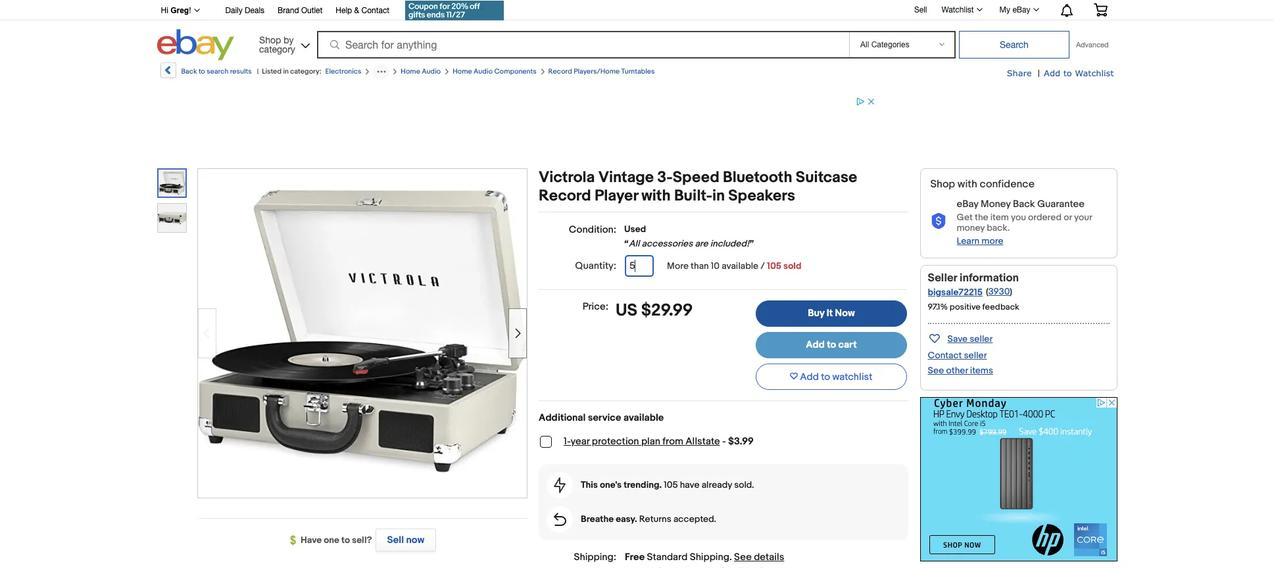 Task type: describe. For each thing, give the bounding box(es) containing it.
quantity:
[[575, 260, 617, 272]]

share button
[[1007, 67, 1032, 80]]

home for home audio components
[[453, 67, 472, 76]]

your shopping cart image
[[1093, 3, 1109, 16]]

contact seller link
[[928, 350, 988, 361]]

us $29.99
[[616, 301, 693, 321]]

search
[[207, 67, 229, 76]]

add to watchlist button
[[756, 364, 907, 390]]

free standard shipping . see details
[[625, 552, 785, 564]]

category
[[259, 44, 295, 54]]

your
[[1075, 212, 1093, 223]]

back to search results
[[181, 67, 252, 76]]

have one to sell?
[[301, 535, 372, 546]]

!
[[189, 6, 191, 15]]

protection
[[592, 436, 639, 448]]

feedback
[[983, 302, 1020, 313]]

victrola vintage 3-speed bluetooth suitcase record player with built-in speakers
[[539, 168, 858, 205]]

daily deals
[[225, 6, 265, 15]]

help
[[336, 6, 352, 15]]

additional
[[539, 412, 586, 425]]

ebay inside my ebay link
[[1013, 5, 1031, 14]]

0 vertical spatial 105
[[767, 261, 782, 272]]

sell now link
[[372, 529, 436, 552]]

you
[[1011, 212, 1027, 223]]

victrola vintage 3-speed bluetooth suitcase record player with built-in speakers - picture 1 of 2 image
[[198, 190, 527, 474]]

my ebay link
[[993, 2, 1045, 18]]

us $29.99 main content
[[539, 168, 909, 569]]

seller for save
[[970, 334, 993, 345]]

add for add to watchlist
[[800, 371, 819, 383]]

0 vertical spatial back
[[181, 67, 197, 76]]

more than 10 available / 105 sold
[[667, 261, 802, 272]]

watchlist inside 'share | add to watchlist'
[[1076, 68, 1115, 78]]

)
[[1010, 286, 1013, 297]]

97.1%
[[928, 302, 948, 313]]

in inside victrola vintage 3-speed bluetooth suitcase record player with built-in speakers
[[713, 187, 725, 205]]

buy it now link
[[756, 301, 907, 327]]

service
[[588, 412, 622, 425]]

built-
[[674, 187, 713, 205]]

Search for anything text field
[[319, 32, 847, 57]]

account navigation
[[154, 0, 1118, 22]]

breathe easy. returns accepted.
[[581, 514, 717, 525]]

brand outlet
[[278, 6, 323, 15]]

1 horizontal spatial |
[[1038, 68, 1041, 79]]

sell for sell
[[915, 5, 928, 14]]

brand outlet link
[[278, 4, 323, 18]]

year
[[571, 436, 590, 448]]

see details link
[[735, 552, 785, 564]]

to for search
[[199, 67, 205, 76]]

see other items link
[[928, 365, 994, 376]]

learn more link
[[957, 236, 1004, 247]]

condition:
[[569, 224, 617, 236]]

0 horizontal spatial 105
[[664, 480, 678, 491]]

home for home audio
[[401, 67, 420, 76]]

bigsale72215
[[928, 287, 983, 298]]

speakers
[[729, 187, 796, 205]]

with details__icon image for ebay money back guarantee
[[931, 213, 947, 230]]

contact inside contact seller see other items
[[928, 350, 962, 361]]

to right one
[[342, 535, 350, 546]]

contact inside account navigation
[[362, 6, 390, 15]]

shipping
[[690, 552, 730, 564]]

it
[[827, 307, 833, 320]]

none submit inside shop by category banner
[[960, 31, 1070, 59]]

are
[[695, 238, 709, 249]]

record inside victrola vintage 3-speed bluetooth suitcase record player with built-in speakers
[[539, 187, 591, 205]]

watchlist link
[[935, 2, 989, 18]]

or
[[1064, 212, 1073, 223]]

ebay money back guarantee get the item you ordered or your money back. learn more
[[957, 198, 1093, 247]]

bluetooth
[[723, 168, 793, 187]]

3-
[[658, 168, 673, 187]]

breathe
[[581, 514, 614, 525]]

add to cart link
[[756, 332, 907, 359]]

.
[[730, 552, 732, 564]]

$3.99
[[729, 436, 754, 448]]

one's
[[600, 480, 622, 491]]

1-
[[564, 436, 571, 448]]

add to watchlist
[[800, 371, 873, 383]]

get
[[957, 212, 973, 223]]

watchlist inside account navigation
[[942, 5, 974, 14]]

item
[[991, 212, 1009, 223]]

sold.
[[735, 480, 755, 491]]

(
[[987, 286, 989, 297]]

watchlist
[[833, 371, 873, 383]]

"
[[625, 238, 629, 249]]

my
[[1000, 5, 1011, 14]]

Quantity: text field
[[625, 255, 654, 277]]

standard
[[647, 552, 688, 564]]

deals
[[245, 6, 265, 15]]

additional service available
[[539, 412, 664, 425]]

accepted.
[[674, 514, 717, 525]]

seller information bigsale72215 ( 3930 ) 97.1% positive feedback
[[928, 272, 1020, 313]]

record players/home turntables
[[549, 67, 655, 76]]

player
[[595, 187, 638, 205]]

advanced
[[1077, 41, 1109, 49]]

contact seller see other items
[[928, 350, 994, 376]]

brand
[[278, 6, 299, 15]]

seller for contact
[[964, 350, 988, 361]]

used " all accessories are included! "
[[625, 224, 754, 249]]

see inside the us $29.99 main content
[[735, 552, 752, 564]]

picture 1 of 2 image
[[158, 170, 185, 197]]

us
[[616, 301, 638, 321]]

confidence
[[980, 178, 1035, 191]]

now
[[836, 307, 855, 320]]

more
[[667, 261, 689, 272]]

save seller
[[948, 334, 993, 345]]



Task type: vqa. For each thing, say whether or not it's contained in the screenshot.
with details__icon
yes



Task type: locate. For each thing, give the bounding box(es) containing it.
0 horizontal spatial with
[[642, 187, 671, 205]]

see left other
[[928, 365, 945, 376]]

1 vertical spatial contact
[[928, 350, 962, 361]]

0 vertical spatial ebay
[[1013, 5, 1031, 14]]

0 vertical spatial record
[[549, 67, 572, 76]]

shop for shop by category
[[259, 35, 281, 45]]

to
[[199, 67, 205, 76], [1064, 68, 1073, 78], [827, 339, 837, 351], [822, 371, 831, 383], [342, 535, 350, 546]]

to for watchlist
[[822, 371, 831, 383]]

1 vertical spatial shop
[[931, 178, 956, 191]]

back left the search at top left
[[181, 67, 197, 76]]

audio for home audio components
[[474, 67, 493, 76]]

home audio link
[[401, 67, 441, 76]]

1 horizontal spatial available
[[722, 261, 759, 272]]

3930 link
[[989, 286, 1010, 297]]

0 horizontal spatial ebay
[[957, 198, 979, 211]]

0 horizontal spatial watchlist
[[942, 5, 974, 14]]

price:
[[583, 301, 609, 313]]

|
[[257, 67, 259, 76], [1038, 68, 1041, 79]]

help & contact
[[336, 6, 390, 15]]

available left /
[[722, 261, 759, 272]]

| right "share" button
[[1038, 68, 1041, 79]]

1 horizontal spatial in
[[713, 187, 725, 205]]

with details__icon image
[[931, 213, 947, 230], [554, 478, 566, 494], [554, 513, 566, 527]]

audio for home audio
[[422, 67, 441, 76]]

2 home from the left
[[453, 67, 472, 76]]

easy.
[[616, 514, 637, 525]]

0 vertical spatial seller
[[970, 334, 993, 345]]

buy it now
[[808, 307, 855, 320]]

returns
[[639, 514, 672, 525]]

now
[[406, 534, 425, 547]]

seller inside button
[[970, 334, 993, 345]]

1 horizontal spatial ebay
[[1013, 5, 1031, 14]]

shop by category
[[259, 35, 295, 54]]

1 vertical spatial seller
[[964, 350, 988, 361]]

0 vertical spatial shop
[[259, 35, 281, 45]]

add inside button
[[800, 371, 819, 383]]

included!
[[711, 238, 750, 249]]

shop inside the "shop by category"
[[259, 35, 281, 45]]

watchlist
[[942, 5, 974, 14], [1076, 68, 1115, 78]]

| left the listed
[[257, 67, 259, 76]]

seller up items
[[964, 350, 988, 361]]

sell inside account navigation
[[915, 5, 928, 14]]

to left the search at top left
[[199, 67, 205, 76]]

1 vertical spatial available
[[624, 412, 664, 425]]

back.
[[987, 222, 1010, 234]]

to left cart
[[827, 339, 837, 351]]

0 horizontal spatial audio
[[422, 67, 441, 76]]

add right share
[[1044, 68, 1061, 78]]

hi
[[161, 6, 168, 15]]

0 horizontal spatial contact
[[362, 6, 390, 15]]

help & contact link
[[336, 4, 390, 18]]

ebay
[[1013, 5, 1031, 14], [957, 198, 979, 211]]

contact right &
[[362, 6, 390, 15]]

0 horizontal spatial available
[[624, 412, 664, 425]]

outlet
[[301, 6, 323, 15]]

sell left watchlist link at the top of the page
[[915, 5, 928, 14]]

information
[[960, 272, 1019, 285]]

1 vertical spatial in
[[713, 187, 725, 205]]

1 vertical spatial see
[[735, 552, 752, 564]]

1 vertical spatial add
[[806, 339, 825, 351]]

guarantee
[[1038, 198, 1085, 211]]

in left speakers
[[713, 187, 725, 205]]

victrola
[[539, 168, 595, 187]]

1 horizontal spatial sell
[[915, 5, 928, 14]]

3930
[[989, 286, 1010, 297]]

turntables
[[622, 67, 655, 76]]

0 vertical spatial advertisement region
[[398, 96, 877, 155]]

1 horizontal spatial watchlist
[[1076, 68, 1115, 78]]

0 vertical spatial watchlist
[[942, 5, 974, 14]]

results
[[230, 67, 252, 76]]

accessories
[[642, 238, 693, 249]]

allstate
[[686, 436, 720, 448]]

sell
[[915, 5, 928, 14], [387, 534, 404, 547]]

to inside button
[[822, 371, 831, 383]]

save seller button
[[928, 331, 993, 346]]

add down buy
[[806, 339, 825, 351]]

shop by category banner
[[154, 0, 1118, 64]]

0 vertical spatial contact
[[362, 6, 390, 15]]

sell for sell now
[[387, 534, 404, 547]]

record up condition:
[[539, 187, 591, 205]]

components
[[494, 67, 537, 76]]

0 horizontal spatial |
[[257, 67, 259, 76]]

with
[[958, 178, 978, 191], [642, 187, 671, 205]]

watchlist right sell link
[[942, 5, 974, 14]]

players/home
[[574, 67, 620, 76]]

0 horizontal spatial advertisement region
[[398, 96, 877, 155]]

1 horizontal spatial with
[[958, 178, 978, 191]]

available up plan
[[624, 412, 664, 425]]

picture 2 of 2 image
[[158, 204, 186, 232]]

other
[[947, 365, 969, 376]]

seller
[[970, 334, 993, 345], [964, 350, 988, 361]]

listed
[[262, 67, 282, 76]]

-
[[723, 436, 726, 448]]

0 vertical spatial see
[[928, 365, 945, 376]]

record players/home turntables link
[[549, 67, 655, 76]]

ebay inside ebay money back guarantee get the item you ordered or your money back. learn more
[[957, 198, 979, 211]]

money
[[981, 198, 1011, 211]]

dollar sign image
[[290, 536, 301, 546]]

1 horizontal spatial 105
[[767, 261, 782, 272]]

1 horizontal spatial see
[[928, 365, 945, 376]]

the
[[975, 212, 989, 223]]

audio left home audio components
[[422, 67, 441, 76]]

audio left components
[[474, 67, 493, 76]]

from
[[663, 436, 684, 448]]

2 vertical spatial with details__icon image
[[554, 513, 566, 527]]

see inside contact seller see other items
[[928, 365, 945, 376]]

get an extra 20% off image
[[405, 1, 504, 20]]

with details__icon image for this one's trending.
[[554, 478, 566, 494]]

ordered
[[1029, 212, 1062, 223]]

items
[[971, 365, 994, 376]]

add
[[1044, 68, 1061, 78], [806, 339, 825, 351], [800, 371, 819, 383]]

0 vertical spatial available
[[722, 261, 759, 272]]

back
[[181, 67, 197, 76], [1013, 198, 1036, 211]]

contact
[[362, 6, 390, 15], [928, 350, 962, 361]]

1 horizontal spatial home
[[453, 67, 472, 76]]

record
[[549, 67, 572, 76], [539, 187, 591, 205]]

$29.99
[[642, 301, 693, 321]]

1 vertical spatial with details__icon image
[[554, 478, 566, 494]]

advertisement region
[[398, 96, 877, 155], [920, 397, 1118, 562]]

buy
[[808, 307, 825, 320]]

2 audio from the left
[[474, 67, 493, 76]]

0 horizontal spatial in
[[283, 67, 289, 76]]

with inside victrola vintage 3-speed bluetooth suitcase record player with built-in speakers
[[642, 187, 671, 205]]

sell?
[[352, 535, 372, 546]]

0 vertical spatial add
[[1044, 68, 1061, 78]]

1 horizontal spatial contact
[[928, 350, 962, 361]]

with details__icon image left breathe
[[554, 513, 566, 527]]

to for cart
[[827, 339, 837, 351]]

to down "advanced" "link"
[[1064, 68, 1073, 78]]

1 vertical spatial advertisement region
[[920, 397, 1118, 562]]

0 horizontal spatial shop
[[259, 35, 281, 45]]

record down search for anything 'text box'
[[549, 67, 572, 76]]

1 horizontal spatial audio
[[474, 67, 493, 76]]

this one's trending. 105 have already sold.
[[581, 480, 755, 491]]

0 horizontal spatial sell
[[387, 534, 404, 547]]

10
[[711, 261, 720, 272]]

have
[[301, 535, 322, 546]]

vintage
[[599, 168, 654, 187]]

1 vertical spatial 105
[[664, 480, 678, 491]]

seller inside contact seller see other items
[[964, 350, 988, 361]]

bigsale72215 link
[[928, 287, 983, 298]]

with left built- at the top right
[[642, 187, 671, 205]]

0 horizontal spatial back
[[181, 67, 197, 76]]

1 audio from the left
[[422, 67, 441, 76]]

1 horizontal spatial back
[[1013, 198, 1036, 211]]

0 vertical spatial with details__icon image
[[931, 213, 947, 230]]

add for add to cart
[[806, 339, 825, 351]]

&
[[354, 6, 359, 15]]

/
[[761, 261, 765, 272]]

to inside 'share | add to watchlist'
[[1064, 68, 1073, 78]]

"
[[750, 238, 754, 249]]

2 vertical spatial add
[[800, 371, 819, 383]]

ebay up get
[[957, 198, 979, 211]]

105 left have
[[664, 480, 678, 491]]

1 home from the left
[[401, 67, 420, 76]]

1 vertical spatial watchlist
[[1076, 68, 1115, 78]]

add to watchlist link
[[1044, 67, 1115, 80]]

seller
[[928, 272, 958, 285]]

add inside 'share | add to watchlist'
[[1044, 68, 1061, 78]]

105
[[767, 261, 782, 272], [664, 480, 678, 491]]

1 vertical spatial sell
[[387, 534, 404, 547]]

add down add to cart link
[[800, 371, 819, 383]]

sell left now
[[387, 534, 404, 547]]

1 vertical spatial back
[[1013, 198, 1036, 211]]

0 horizontal spatial home
[[401, 67, 420, 76]]

with details__icon image for breathe easy.
[[554, 513, 566, 527]]

0 vertical spatial sell
[[915, 5, 928, 14]]

1 vertical spatial record
[[539, 187, 591, 205]]

with up get
[[958, 178, 978, 191]]

105 right /
[[767, 261, 782, 272]]

with details__icon image left this
[[554, 478, 566, 494]]

0 vertical spatial in
[[283, 67, 289, 76]]

speed
[[673, 168, 720, 187]]

see right . at right bottom
[[735, 552, 752, 564]]

this
[[581, 480, 598, 491]]

back inside ebay money back guarantee get the item you ordered or your money back. learn more
[[1013, 198, 1036, 211]]

with details__icon image left get
[[931, 213, 947, 230]]

sold
[[784, 261, 802, 272]]

watchlist down "advanced" "link"
[[1076, 68, 1115, 78]]

to left watchlist
[[822, 371, 831, 383]]

shop for shop with confidence
[[931, 178, 956, 191]]

0 horizontal spatial see
[[735, 552, 752, 564]]

back up you
[[1013, 198, 1036, 211]]

have
[[680, 480, 700, 491]]

1 horizontal spatial shop
[[931, 178, 956, 191]]

home audio
[[401, 67, 441, 76]]

contact up other
[[928, 350, 962, 361]]

1 vertical spatial ebay
[[957, 198, 979, 211]]

in right the listed
[[283, 67, 289, 76]]

hi greg !
[[161, 6, 191, 15]]

cart
[[839, 339, 857, 351]]

1 horizontal spatial advertisement region
[[920, 397, 1118, 562]]

seller right save
[[970, 334, 993, 345]]

greg
[[171, 6, 189, 15]]

daily
[[225, 6, 243, 15]]

ebay right my
[[1013, 5, 1031, 14]]

None submit
[[960, 31, 1070, 59]]

by
[[284, 35, 294, 45]]



